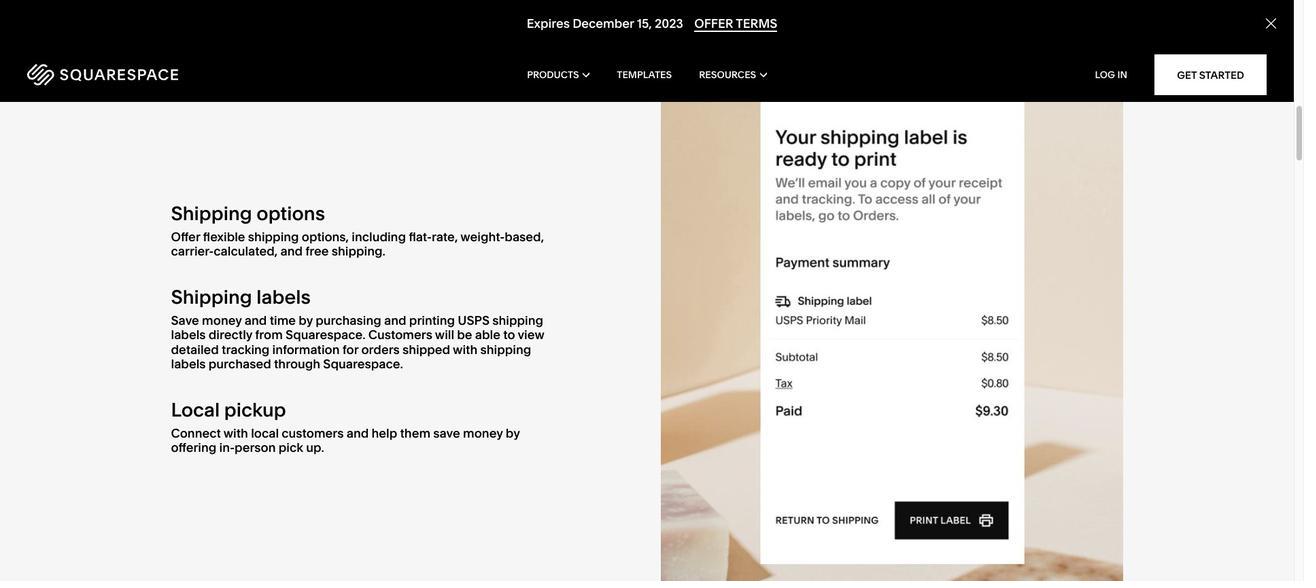 Task type: vqa. For each thing, say whether or not it's contained in the screenshot.
purchased
yes



Task type: locate. For each thing, give the bounding box(es) containing it.
including
[[352, 229, 406, 245]]

view
[[518, 327, 545, 343]]

log             in
[[1096, 69, 1128, 81]]

shipping.
[[332, 244, 386, 260]]

by right time
[[299, 313, 313, 328]]

shipping inside shipping options offer flexible shipping options, including flat-rate, weight-based, carrier-calculated, and free shipping.
[[248, 229, 299, 245]]

0 vertical spatial shipping
[[248, 229, 299, 245]]

0 horizontal spatial with
[[224, 426, 248, 441]]

0 vertical spatial by
[[299, 313, 313, 328]]

0 vertical spatial with
[[453, 342, 478, 358]]

squarespace.
[[286, 327, 366, 343], [323, 357, 403, 372]]

flat-
[[409, 229, 432, 245]]

december
[[573, 16, 634, 31]]

2023
[[655, 16, 684, 31]]

shipping right usps
[[493, 313, 544, 328]]

0 vertical spatial money
[[202, 313, 242, 328]]

calculated,
[[214, 244, 278, 260]]

get started link
[[1155, 54, 1267, 95]]

labels
[[257, 286, 311, 309], [171, 327, 206, 343], [171, 357, 206, 372]]

shipping down the options
[[248, 229, 299, 245]]

for
[[343, 342, 359, 358]]

usps
[[458, 313, 490, 328]]

shipping
[[171, 202, 252, 225], [171, 286, 252, 309]]

by
[[299, 313, 313, 328], [506, 426, 520, 441]]

templates
[[617, 69, 672, 81]]

labels up time
[[257, 286, 311, 309]]

shipping up flexible at the top left of page
[[171, 202, 252, 225]]

help
[[372, 426, 397, 441]]

free
[[306, 244, 329, 260]]

shipping
[[248, 229, 299, 245], [493, 313, 544, 328], [481, 342, 532, 358]]

with
[[453, 342, 478, 358], [224, 426, 248, 441]]

1 shipping from the top
[[171, 202, 252, 225]]

in
[[1118, 69, 1128, 81]]

rate,
[[432, 229, 458, 245]]

squarespace logo link
[[27, 64, 275, 86]]

1 horizontal spatial offer
[[695, 16, 734, 31]]

with left local
[[224, 426, 248, 441]]

pickup
[[224, 399, 286, 422]]

shipping labels save money and time by purchasing and printing usps shipping labels directly from squarespace. customers will be able to view detailed tracking information for orders shipped with shipping labels purchased through squarespace.
[[171, 286, 545, 372]]

able
[[475, 327, 501, 343]]

information
[[273, 342, 340, 358]]

through
[[274, 357, 321, 372]]

offer terms
[[695, 16, 778, 31]]

options
[[257, 202, 325, 225]]

2 shipping from the top
[[171, 286, 252, 309]]

squarespace. up through
[[286, 327, 366, 343]]

0 vertical spatial shipping
[[171, 202, 252, 225]]

time
[[270, 313, 296, 328]]

1 vertical spatial labels
[[171, 327, 206, 343]]

will
[[435, 327, 455, 343]]

to
[[504, 327, 515, 343]]

expires december 15, 2023
[[527, 16, 684, 31]]

and up orders
[[384, 313, 407, 328]]

get started
[[1178, 68, 1245, 81]]

1 horizontal spatial by
[[506, 426, 520, 441]]

pick
[[279, 440, 303, 456]]

shipping inside shipping options offer flexible shipping options, including flat-rate, weight-based, carrier-calculated, and free shipping.
[[171, 202, 252, 225]]

2 vertical spatial shipping
[[481, 342, 532, 358]]

customers
[[282, 426, 344, 441]]

labels down save
[[171, 357, 206, 372]]

shipping inside shipping labels save money and time by purchasing and printing usps shipping labels directly from squarespace. customers will be able to view detailed tracking information for orders shipped with shipping labels purchased through squarespace.
[[171, 286, 252, 309]]

1 vertical spatial money
[[463, 426, 503, 441]]

with inside shipping labels save money and time by purchasing and printing usps shipping labels directly from squarespace. customers will be able to view detailed tracking information for orders shipped with shipping labels purchased through squarespace.
[[453, 342, 478, 358]]

and left free
[[281, 244, 303, 260]]

offer left flexible at the top left of page
[[171, 229, 200, 245]]

0 horizontal spatial offer
[[171, 229, 200, 245]]

weight-
[[461, 229, 505, 245]]

0 vertical spatial offer
[[695, 16, 734, 31]]

15,
[[637, 16, 652, 31]]

1 vertical spatial with
[[224, 426, 248, 441]]

and
[[281, 244, 303, 260], [245, 313, 267, 328], [384, 313, 407, 328], [347, 426, 369, 441]]

labels left directly
[[171, 327, 206, 343]]

purchasing
[[316, 313, 382, 328]]

offer
[[695, 16, 734, 31], [171, 229, 200, 245]]

1 vertical spatial offer
[[171, 229, 200, 245]]

up.
[[306, 440, 324, 456]]

log
[[1096, 69, 1116, 81]]

offer terms link
[[695, 16, 778, 32]]

offering
[[171, 440, 217, 456]]

person
[[235, 440, 276, 456]]

money
[[202, 313, 242, 328], [463, 426, 503, 441]]

0 vertical spatial labels
[[257, 286, 311, 309]]

save
[[171, 313, 199, 328]]

shipping down usps
[[481, 342, 532, 358]]

by inside shipping labels save money and time by purchasing and printing usps shipping labels directly from squarespace. customers will be able to view detailed tracking information for orders shipped with shipping labels purchased through squarespace.
[[299, 313, 313, 328]]

by inside "local pickup connect with local customers and help them save money by offering in-person pick up."
[[506, 426, 520, 441]]

and inside "local pickup connect with local customers and help them save money by offering in-person pick up."
[[347, 426, 369, 441]]

with down usps
[[453, 342, 478, 358]]

orders
[[362, 342, 400, 358]]

1 vertical spatial shipping
[[171, 286, 252, 309]]

and left help
[[347, 426, 369, 441]]

squarespace. down purchasing
[[323, 357, 403, 372]]

by right save
[[506, 426, 520, 441]]

and inside shipping options offer flexible shipping options, including flat-rate, weight-based, carrier-calculated, and free shipping.
[[281, 244, 303, 260]]

1 horizontal spatial with
[[453, 342, 478, 358]]

0 horizontal spatial by
[[299, 313, 313, 328]]

customers
[[369, 327, 433, 343]]

1 vertical spatial by
[[506, 426, 520, 441]]

resources button
[[699, 48, 767, 102]]

shipping up save
[[171, 286, 252, 309]]

shipping options offer flexible shipping options, including flat-rate, weight-based, carrier-calculated, and free shipping.
[[171, 202, 544, 260]]

carrier-
[[171, 244, 214, 260]]

local
[[251, 426, 279, 441]]

1 horizontal spatial money
[[463, 426, 503, 441]]

detailed
[[171, 342, 219, 358]]

0 horizontal spatial money
[[202, 313, 242, 328]]

products button
[[527, 48, 590, 102]]

flexible
[[203, 229, 245, 245]]

offer left terms
[[695, 16, 734, 31]]



Task type: describe. For each thing, give the bounding box(es) containing it.
shipping for shipping options
[[171, 202, 252, 225]]

printing
[[409, 313, 455, 328]]

1 vertical spatial squarespace.
[[323, 357, 403, 372]]

terms
[[736, 16, 778, 31]]

local
[[171, 399, 220, 422]]

options,
[[302, 229, 349, 245]]

local pickup connect with local customers and help them save money by offering in-person pick up.
[[171, 399, 520, 456]]

and left time
[[245, 313, 267, 328]]

started
[[1200, 68, 1245, 81]]

connect
[[171, 426, 221, 441]]

in-
[[219, 440, 235, 456]]

1 vertical spatial shipping
[[493, 313, 544, 328]]

expires
[[527, 16, 570, 31]]

them
[[400, 426, 431, 441]]

save
[[434, 426, 460, 441]]

from
[[255, 327, 283, 343]]

directly
[[209, 327, 252, 343]]

shipping for shipping labels
[[171, 286, 252, 309]]

shipped
[[403, 342, 450, 358]]

log             in link
[[1096, 69, 1128, 81]]

tracking
[[222, 342, 270, 358]]

2 vertical spatial labels
[[171, 357, 206, 372]]

money inside "local pickup connect with local customers and help them save money by offering in-person pick up."
[[463, 426, 503, 441]]

purchased
[[209, 357, 271, 372]]

print shipping label mobile ui image
[[661, 39, 1124, 582]]

money inside shipping labels save money and time by purchasing and printing usps shipping labels directly from squarespace. customers will be able to view detailed tracking information for orders shipped with shipping labels purchased through squarespace.
[[202, 313, 242, 328]]

with inside "local pickup connect with local customers and help them save money by offering in-person pick up."
[[224, 426, 248, 441]]

0 vertical spatial squarespace.
[[286, 327, 366, 343]]

products
[[527, 69, 579, 81]]

templates link
[[617, 48, 672, 102]]

squarespace logo image
[[27, 64, 178, 86]]

based,
[[505, 229, 544, 245]]

offer inside shipping options offer flexible shipping options, including flat-rate, weight-based, carrier-calculated, and free shipping.
[[171, 229, 200, 245]]

resources
[[699, 69, 757, 81]]

get
[[1178, 68, 1198, 81]]

be
[[457, 327, 473, 343]]



